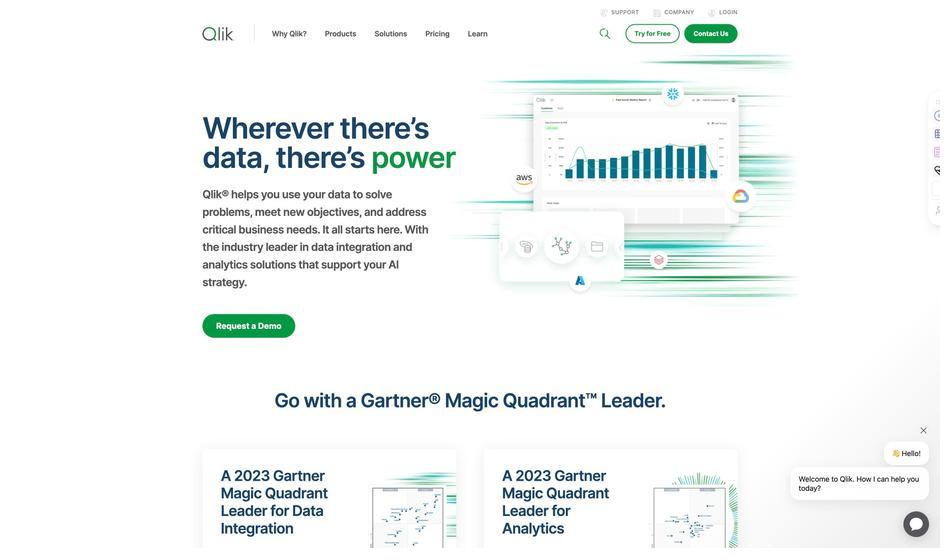 Task type: vqa. For each thing, say whether or not it's contained in the screenshot.
Company IMAGE
yes



Task type: describe. For each thing, give the bounding box(es) containing it.
login image
[[709, 10, 716, 17]]

qlik image
[[203, 27, 235, 41]]



Task type: locate. For each thing, give the bounding box(es) containing it.
company image
[[654, 10, 661, 17]]

application
[[893, 501, 941, 548]]

support image
[[601, 10, 608, 17]]



